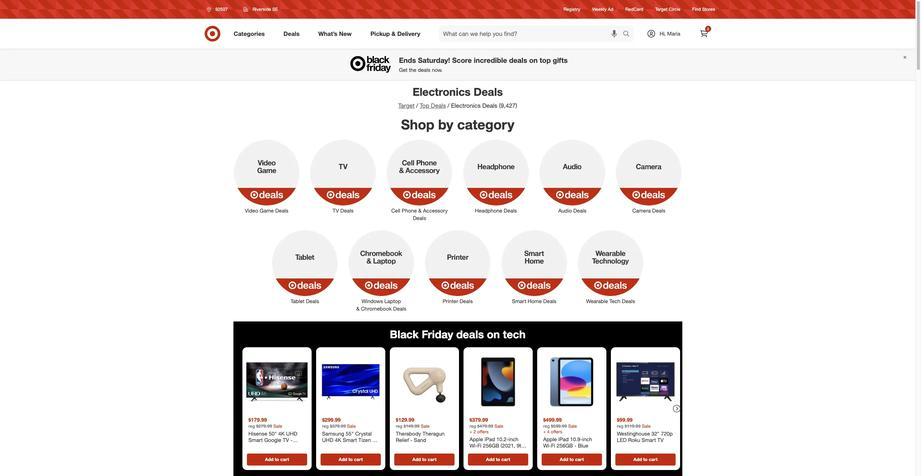 Task type: describe. For each thing, give the bounding box(es) containing it.
10.9-
[[570, 436, 582, 442]]

camera deals
[[633, 207, 666, 214]]

$129.99
[[396, 416, 414, 423]]

roku
[[628, 437, 640, 443]]

add to cart for therabody theragun relief - sand
[[412, 456, 437, 462]]

ad
[[608, 7, 614, 12]]

printer
[[443, 298, 458, 304]]

9th
[[517, 442, 524, 449]]

riverside se
[[253, 6, 278, 12]]

delivery
[[397, 30, 421, 37]]

headphone
[[475, 207, 503, 214]]

add to cart button for apple ipad 10.9-inch wi-fi 256gb - blue
[[542, 453, 602, 465]]

special
[[272, 443, 290, 450]]

the
[[409, 67, 417, 73]]

What can we help you find? suggestions appear below search field
[[439, 25, 625, 42]]

audio
[[559, 207, 572, 214]]

deals inside windows laptop & chromebook deals
[[393, 306, 407, 312]]

therabody theragun relief - sand image
[[393, 350, 456, 413]]

0 horizontal spatial deals
[[418, 67, 431, 73]]

crystal
[[355, 430, 372, 436]]

headphone deals
[[475, 207, 517, 214]]

on inside ends saturday! score incredible deals on top gifts get the deals now.
[[529, 56, 538, 65]]

apple for apple ipad 10.2-inch wi-fi 256gb (2021, 9th generation) - space gray
[[470, 436, 483, 442]]

$99.99
[[617, 416, 633, 423]]

- inside $299.99 reg $379.99 sale samsung 55" crystal uhd 4k smart tizen tv - (un55tu690t)
[[322, 443, 324, 450]]

ends saturday! score incredible deals on top gifts get the deals now.
[[399, 56, 568, 73]]

3
[[707, 27, 709, 31]]

sale for $179.99
[[273, 423, 282, 429]]

friday
[[422, 328, 453, 341]]

0 vertical spatial target
[[656, 7, 668, 12]]

$479.99
[[477, 423, 493, 429]]

what's
[[318, 30, 338, 37]]

smart inside $299.99 reg $379.99 sale samsung 55" crystal uhd 4k smart tizen tv - (un55tu690t)
[[343, 437, 357, 443]]

reg for $499.99
[[543, 423, 550, 429]]

offers for $379.99
[[477, 429, 489, 434]]

ipad for 10.2-
[[485, 436, 495, 442]]

sale for $99.99
[[642, 423, 651, 429]]

apple ipad 10.9-inch wi-fi 256gb - blue image
[[540, 350, 604, 413]]

camera deals link
[[611, 138, 687, 215]]

uhd for hisense 50" 4k uhd smart google tv - 50a6h4 - special purchase
[[286, 430, 297, 436]]

shop
[[401, 116, 435, 133]]

purchase
[[248, 450, 270, 456]]

$179.99 reg $279.99 sale hisense 50" 4k uhd smart google tv - 50a6h4 - special purchase
[[248, 416, 297, 456]]

accessory
[[423, 207, 448, 214]]

$499.99 reg $599.99 sale + 4 offers apple ipad 10.9-inch wi-fi 256gb - blue
[[543, 416, 592, 449]]

to for samsung 55" crystal uhd 4k smart tizen tv - (un55tu690t)
[[348, 456, 353, 462]]

wi- for apple ipad 10.9-inch wi-fi 256gb - blue
[[543, 442, 551, 449]]

0 horizontal spatial &
[[392, 30, 396, 37]]

what's new
[[318, 30, 352, 37]]

hisense 50" 4k uhd smart google tv - 50a6h4 - special purchase image
[[245, 350, 309, 413]]

256gb for 10.2-
[[483, 442, 499, 449]]

tv deals link
[[305, 138, 381, 215]]

deals inside cell phone & accessory deals
[[413, 215, 426, 221]]

add to cart button for apple ipad 10.2-inch wi-fi 256gb (2021, 9th generation) - space gray
[[468, 453, 528, 465]]

phone
[[402, 207, 417, 214]]

westinghouse 32" 720p led roku smart tv image
[[614, 350, 677, 413]]

hi, maria
[[660, 30, 681, 37]]

$99.99 reg $119.99 sale westinghouse 32" 720p led roku smart tv
[[617, 416, 673, 443]]

stores
[[703, 7, 715, 12]]

tv inside $179.99 reg $279.99 sale hisense 50" 4k uhd smart google tv - 50a6h4 - special purchase
[[283, 437, 289, 443]]

add for samsung 55" crystal uhd 4k smart tizen tv - (un55tu690t)
[[339, 456, 347, 462]]

- inside $499.99 reg $599.99 sale + 4 offers apple ipad 10.9-inch wi-fi 256gb - blue
[[574, 442, 577, 449]]

categories
[[234, 30, 265, 37]]

$119.99
[[625, 423, 641, 429]]

score
[[452, 56, 472, 65]]

top
[[420, 102, 429, 109]]

maria
[[668, 30, 681, 37]]

weekly
[[593, 7, 607, 12]]

pickup & delivery link
[[364, 25, 430, 42]]

wearable
[[586, 298, 608, 304]]

top deals link
[[420, 102, 446, 109]]

samsung
[[322, 430, 344, 436]]

reg for $379.99
[[470, 423, 476, 429]]

led
[[617, 437, 627, 443]]

ipad for 10.9-
[[558, 436, 569, 442]]

inch for blue
[[582, 436, 592, 442]]

wi- for apple ipad 10.2-inch wi-fi 256gb (2021, 9th generation) - space gray
[[470, 442, 477, 449]]

what's new link
[[312, 25, 361, 42]]

55"
[[346, 430, 354, 436]]

add to cart for apple ipad 10.9-inch wi-fi 256gb - blue
[[560, 456, 584, 462]]

tablet
[[291, 298, 305, 304]]

smart home deals link
[[496, 229, 573, 305]]

cart for apple ipad 10.9-inch wi-fi 256gb - blue
[[575, 456, 584, 462]]

reg for $179.99
[[248, 423, 255, 429]]

windows laptop
[[362, 298, 401, 304]]

add to cart for apple ipad 10.2-inch wi-fi 256gb (2021, 9th generation) - space gray
[[486, 456, 510, 462]]

256gb for 10.9-
[[557, 442, 573, 449]]

to for therabody theragun relief - sand
[[422, 456, 426, 462]]

$149.99
[[404, 423, 420, 429]]

add to cart for hisense 50" 4k uhd smart google tv - 50a6h4 - special purchase
[[265, 456, 289, 462]]

2 / from the left
[[448, 102, 450, 109]]

offers for $499.99
[[551, 429, 562, 434]]

target circle
[[656, 7, 681, 12]]

redcard
[[626, 7, 644, 12]]

carousel region
[[233, 322, 683, 476]]

windows laptop & chromebook deals link
[[343, 229, 420, 313]]

92507 button
[[202, 3, 236, 16]]

space
[[502, 449, 517, 455]]

printer deals link
[[420, 229, 496, 305]]

game
[[260, 207, 274, 214]]

riverside se button
[[239, 3, 283, 16]]

new
[[339, 30, 352, 37]]

(9,427)
[[499, 102, 517, 109]]

to for apple ipad 10.9-inch wi-fi 256gb - blue
[[570, 456, 574, 462]]

registry link
[[564, 6, 581, 13]]

find stores link
[[693, 6, 715, 13]]

$179.99
[[248, 416, 267, 423]]

inch for 9th
[[509, 436, 519, 442]]

search button
[[620, 25, 638, 43]]

ends
[[399, 56, 416, 65]]

get
[[399, 67, 408, 73]]

3 link
[[696, 25, 712, 42]]

apple for apple ipad 10.9-inch wi-fi 256gb - blue
[[543, 436, 557, 442]]

add to cart for westinghouse 32" 720p led roku smart tv
[[634, 456, 658, 462]]



Task type: locate. For each thing, give the bounding box(es) containing it.
1 add from the left
[[265, 456, 273, 462]]

2 horizontal spatial deals
[[509, 56, 527, 65]]

2 cart from the left
[[354, 456, 363, 462]]

wi- inside $499.99 reg $599.99 sale + 4 offers apple ipad 10.9-inch wi-fi 256gb - blue
[[543, 442, 551, 449]]

4 to from the left
[[496, 456, 500, 462]]

riverside
[[253, 6, 271, 12]]

1 horizontal spatial offers
[[551, 429, 562, 434]]

2 to from the left
[[348, 456, 353, 462]]

1 vertical spatial deals
[[418, 67, 431, 73]]

apple inside $499.99 reg $599.99 sale + 4 offers apple ipad 10.9-inch wi-fi 256gb - blue
[[543, 436, 557, 442]]

+ inside $379.99 reg $479.99 sale + 2 offers apple ipad 10.2-inch wi-fi 256gb (2021, 9th generation) - space gray
[[470, 429, 472, 434]]

add down the (un55tu690t)
[[339, 456, 347, 462]]

add to cart button for westinghouse 32" 720p led roku smart tv
[[616, 453, 676, 465]]

256gb inside $499.99 reg $599.99 sale + 4 offers apple ipad 10.9-inch wi-fi 256gb - blue
[[557, 442, 573, 449]]

1 horizontal spatial $379.99
[[470, 416, 488, 423]]

search
[[620, 31, 638, 38]]

5 to from the left
[[570, 456, 574, 462]]

offers right 4
[[551, 429, 562, 434]]

3 to from the left
[[422, 456, 426, 462]]

cart down the (un55tu690t)
[[354, 456, 363, 462]]

4 cart from the left
[[501, 456, 510, 462]]

hisense
[[248, 430, 267, 436]]

6 sale from the left
[[642, 423, 651, 429]]

sale inside $129.99 reg $149.99 sale therabody theragun relief - sand
[[421, 423, 430, 429]]

sale inside $379.99 reg $479.99 sale + 2 offers apple ipad 10.2-inch wi-fi 256gb (2021, 9th generation) - space gray
[[495, 423, 503, 429]]

5 cart from the left
[[575, 456, 584, 462]]

tv
[[333, 207, 339, 214], [283, 437, 289, 443], [372, 437, 379, 443], [658, 437, 664, 443]]

tizen
[[358, 437, 371, 443]]

saturday!
[[418, 56, 450, 65]]

electronics up 'shop by category'
[[451, 102, 481, 109]]

2 add from the left
[[339, 456, 347, 462]]

- down 10.9-
[[574, 442, 577, 449]]

ipad inside $499.99 reg $599.99 sale + 4 offers apple ipad 10.9-inch wi-fi 256gb - blue
[[558, 436, 569, 442]]

1 horizontal spatial wi-
[[543, 442, 551, 449]]

1 horizontal spatial /
[[448, 102, 450, 109]]

add down sand
[[412, 456, 421, 462]]

3 add to cart button from the left
[[394, 453, 455, 465]]

1 add to cart from the left
[[265, 456, 289, 462]]

2
[[474, 429, 476, 434]]

6 add to cart button from the left
[[616, 453, 676, 465]]

4k down samsung
[[335, 437, 341, 443]]

50a6h4
[[248, 443, 267, 450]]

2 add to cart from the left
[[339, 456, 363, 462]]

therabody
[[396, 430, 421, 436]]

1 vertical spatial on
[[487, 328, 500, 341]]

0 horizontal spatial offers
[[477, 429, 489, 434]]

& chromebook
[[356, 306, 392, 312]]

reg down $99.99
[[617, 423, 624, 429]]

offers inside $499.99 reg $599.99 sale + 4 offers apple ipad 10.9-inch wi-fi 256gb - blue
[[551, 429, 562, 434]]

deals left top
[[509, 56, 527, 65]]

to down westinghouse
[[643, 456, 648, 462]]

find
[[693, 7, 701, 12]]

1 horizontal spatial inch
[[582, 436, 592, 442]]

reg inside $299.99 reg $379.99 sale samsung 55" crystal uhd 4k smart tizen tv - (un55tu690t)
[[322, 423, 329, 429]]

smart home deals
[[512, 298, 557, 304]]

256gb down 10.9-
[[557, 442, 573, 449]]

2 256gb from the left
[[557, 442, 573, 449]]

tv inside $299.99 reg $379.99 sale samsung 55" crystal uhd 4k smart tizen tv - (un55tu690t)
[[372, 437, 379, 443]]

smart left home
[[512, 298, 527, 304]]

tv inside $99.99 reg $119.99 sale westinghouse 32" 720p led roku smart tv
[[658, 437, 664, 443]]

0 horizontal spatial 4k
[[278, 430, 285, 436]]

- right google
[[290, 437, 293, 443]]

- inside $129.99 reg $149.99 sale therabody theragun relief - sand
[[410, 437, 412, 443]]

cart for therabody theragun relief - sand
[[428, 456, 437, 462]]

0 horizontal spatial fi
[[477, 442, 482, 449]]

0 vertical spatial deals
[[509, 56, 527, 65]]

1 horizontal spatial deals
[[457, 328, 484, 341]]

sale up 55"
[[347, 423, 356, 429]]

samsung 55" crystal uhd 4k smart tizen tv - (un55tu690t) image
[[319, 350, 382, 413]]

ipad left 10.2-
[[485, 436, 495, 442]]

add for apple ipad 10.9-inch wi-fi 256gb - blue
[[560, 456, 568, 462]]

deals inside 'link'
[[284, 30, 300, 37]]

to down the (un55tu690t)
[[348, 456, 353, 462]]

home
[[528, 298, 542, 304]]

add
[[265, 456, 273, 462], [339, 456, 347, 462], [412, 456, 421, 462], [486, 456, 495, 462], [560, 456, 568, 462], [634, 456, 642, 462]]

fi up generation)
[[477, 442, 482, 449]]

0 vertical spatial electronics
[[413, 85, 471, 98]]

2 ipad from the left
[[558, 436, 569, 442]]

offers right 2
[[477, 429, 489, 434]]

tech
[[610, 298, 621, 304]]

0 horizontal spatial ipad
[[485, 436, 495, 442]]

2 apple from the left
[[543, 436, 557, 442]]

target circle link
[[656, 6, 681, 13]]

add to cart button down roku
[[616, 453, 676, 465]]

uhd
[[286, 430, 297, 436], [322, 437, 333, 443]]

1 / from the left
[[416, 102, 418, 109]]

2 fi from the left
[[551, 442, 555, 449]]

wi- up generation)
[[470, 442, 477, 449]]

black friday deals on tech
[[390, 328, 526, 341]]

add to cart button for samsung 55" crystal uhd 4k smart tizen tv - (un55tu690t)
[[321, 453, 381, 465]]

+ left 4
[[543, 429, 546, 434]]

reg down $299.99
[[322, 423, 329, 429]]

- left space
[[498, 449, 500, 455]]

+
[[470, 429, 472, 434], [543, 429, 546, 434]]

0 vertical spatial $379.99
[[470, 416, 488, 423]]

1 cart from the left
[[280, 456, 289, 462]]

deals right friday
[[457, 328, 484, 341]]

- down therabody
[[410, 437, 412, 443]]

0 horizontal spatial 256gb
[[483, 442, 499, 449]]

target left circle
[[656, 7, 668, 12]]

1 inch from the left
[[509, 436, 519, 442]]

circle
[[669, 7, 681, 12]]

fi for apple ipad 10.2-inch wi-fi 256gb (2021, 9th generation) - space gray
[[477, 442, 482, 449]]

4
[[547, 429, 550, 434]]

1 horizontal spatial on
[[529, 56, 538, 65]]

cart for samsung 55" crystal uhd 4k smart tizen tv - (un55tu690t)
[[354, 456, 363, 462]]

cell phone & accessory deals link
[[381, 138, 458, 222]]

wi- down 4
[[543, 442, 551, 449]]

add to cart down special
[[265, 456, 289, 462]]

1 vertical spatial electronics
[[451, 102, 481, 109]]

3 add to cart from the left
[[412, 456, 437, 462]]

sale right $119.99 at the right bottom
[[642, 423, 651, 429]]

target inside electronics deals target / top deals / electronics deals (9,427)
[[398, 102, 415, 109]]

add to cart down space
[[486, 456, 510, 462]]

on inside carousel region
[[487, 328, 500, 341]]

0 horizontal spatial +
[[470, 429, 472, 434]]

add for apple ipad 10.2-inch wi-fi 256gb (2021, 9th generation) - space gray
[[486, 456, 495, 462]]

inch up (2021,
[[509, 436, 519, 442]]

1 vertical spatial target
[[398, 102, 415, 109]]

4 add to cart button from the left
[[468, 453, 528, 465]]

& right phone
[[419, 207, 422, 214]]

se
[[272, 6, 278, 12]]

inch inside $379.99 reg $479.99 sale + 2 offers apple ipad 10.2-inch wi-fi 256gb (2021, 9th generation) - space gray
[[509, 436, 519, 442]]

add to cart button down sand
[[394, 453, 455, 465]]

inch
[[509, 436, 519, 442], [582, 436, 592, 442]]

electronics
[[413, 85, 471, 98], [451, 102, 481, 109]]

1 ipad from the left
[[485, 436, 495, 442]]

uhd down samsung
[[322, 437, 333, 443]]

wi- inside $379.99 reg $479.99 sale + 2 offers apple ipad 10.2-inch wi-fi 256gb (2021, 9th generation) - space gray
[[470, 442, 477, 449]]

0 horizontal spatial target
[[398, 102, 415, 109]]

add to cart button down special
[[247, 453, 307, 465]]

add for hisense 50" 4k uhd smart google tv - 50a6h4 - special purchase
[[265, 456, 273, 462]]

pickup & delivery
[[371, 30, 421, 37]]

on left top
[[529, 56, 538, 65]]

wearable tech deals
[[586, 298, 635, 304]]

4 reg from the left
[[470, 423, 476, 429]]

smart down 32"
[[642, 437, 656, 443]]

categories link
[[227, 25, 274, 42]]

6 add from the left
[[634, 456, 642, 462]]

$379.99 up samsung
[[330, 423, 346, 429]]

theragun
[[423, 430, 445, 436]]

+ left 2
[[470, 429, 472, 434]]

cart down 32"
[[649, 456, 658, 462]]

on left tech
[[487, 328, 500, 341]]

weekly ad
[[593, 7, 614, 12]]

0 horizontal spatial $379.99
[[330, 423, 346, 429]]

/ right top deals link
[[448, 102, 450, 109]]

sale for $299.99
[[347, 423, 356, 429]]

sale inside $299.99 reg $379.99 sale samsung 55" crystal uhd 4k smart tizen tv - (un55tu690t)
[[347, 423, 356, 429]]

video game deals link
[[229, 138, 305, 215]]

hi,
[[660, 30, 666, 37]]

4k
[[278, 430, 285, 436], [335, 437, 341, 443]]

sale for $129.99
[[421, 423, 430, 429]]

weekly ad link
[[593, 6, 614, 13]]

1 horizontal spatial fi
[[551, 442, 555, 449]]

5 add from the left
[[560, 456, 568, 462]]

- down google
[[269, 443, 271, 450]]

to down generation)
[[496, 456, 500, 462]]

on
[[529, 56, 538, 65], [487, 328, 500, 341]]

$379.99 reg $479.99 sale + 2 offers apple ipad 10.2-inch wi-fi 256gb (2021, 9th generation) - space gray
[[470, 416, 524, 462]]

smart inside $179.99 reg $279.99 sale hisense 50" 4k uhd smart google tv - 50a6h4 - special purchase
[[248, 437, 263, 443]]

ipad left 10.9-
[[558, 436, 569, 442]]

256gb inside $379.99 reg $479.99 sale + 2 offers apple ipad 10.2-inch wi-fi 256gb (2021, 9th generation) - space gray
[[483, 442, 499, 449]]

1 sale from the left
[[273, 423, 282, 429]]

add to cart for samsung 55" crystal uhd 4k smart tizen tv - (un55tu690t)
[[339, 456, 363, 462]]

sale up 50"
[[273, 423, 282, 429]]

3 sale from the left
[[421, 423, 430, 429]]

add to cart down blue
[[560, 456, 584, 462]]

add down $499.99 reg $599.99 sale + 4 offers apple ipad 10.9-inch wi-fi 256gb - blue at the right bottom of the page
[[560, 456, 568, 462]]

3 reg from the left
[[396, 423, 402, 429]]

0 horizontal spatial on
[[487, 328, 500, 341]]

westinghouse
[[617, 430, 650, 436]]

inch inside $499.99 reg $599.99 sale + 4 offers apple ipad 10.9-inch wi-fi 256gb - blue
[[582, 436, 592, 442]]

uhd inside $299.99 reg $379.99 sale samsung 55" crystal uhd 4k smart tizen tv - (un55tu690t)
[[322, 437, 333, 443]]

pickup
[[371, 30, 390, 37]]

smart inside smart home deals link
[[512, 298, 527, 304]]

1 + from the left
[[470, 429, 472, 434]]

$379.99 inside $379.99 reg $479.99 sale + 2 offers apple ipad 10.2-inch wi-fi 256gb (2021, 9th generation) - space gray
[[470, 416, 488, 423]]

add for westinghouse 32" 720p led roku smart tv
[[634, 456, 642, 462]]

add to cart button down the (un55tu690t)
[[321, 453, 381, 465]]

1 horizontal spatial 4k
[[335, 437, 341, 443]]

+ inside $499.99 reg $599.99 sale + 4 offers apple ipad 10.9-inch wi-fi 256gb - blue
[[543, 429, 546, 434]]

sale up 10.9-
[[568, 423, 577, 429]]

1 256gb from the left
[[483, 442, 499, 449]]

2 vertical spatial deals
[[457, 328, 484, 341]]

1 fi from the left
[[477, 442, 482, 449]]

1 horizontal spatial apple
[[543, 436, 557, 442]]

inch up blue
[[582, 436, 592, 442]]

reg for $99.99
[[617, 423, 624, 429]]

tablet deals link
[[267, 229, 343, 305]]

2 wi- from the left
[[543, 442, 551, 449]]

ipad inside $379.99 reg $479.99 sale + 2 offers apple ipad 10.2-inch wi-fi 256gb (2021, 9th generation) - space gray
[[485, 436, 495, 442]]

2 add to cart button from the left
[[321, 453, 381, 465]]

shop by category
[[401, 116, 515, 133]]

1 horizontal spatial +
[[543, 429, 546, 434]]

smart inside $99.99 reg $119.99 sale westinghouse 32" 720p led roku smart tv
[[642, 437, 656, 443]]

apple ipad 10.2-inch wi-fi 256gb (2021, 9th generation) - space gray image
[[467, 350, 530, 413]]

4k right 50"
[[278, 430, 285, 436]]

reg left $479.99
[[470, 423, 476, 429]]

& inside cell phone & accessory deals
[[419, 207, 422, 214]]

4k inside $299.99 reg $379.99 sale samsung 55" crystal uhd 4k smart tizen tv - (un55tu690t)
[[335, 437, 341, 443]]

+ for apple ipad 10.2-inch wi-fi 256gb (2021, 9th generation) - space gray
[[470, 429, 472, 434]]

reg inside $379.99 reg $479.99 sale + 2 offers apple ipad 10.2-inch wi-fi 256gb (2021, 9th generation) - space gray
[[470, 423, 476, 429]]

electronics up top deals link
[[413, 85, 471, 98]]

cart down space
[[501, 456, 510, 462]]

apple down 2
[[470, 436, 483, 442]]

6 add to cart from the left
[[634, 456, 658, 462]]

reg inside $129.99 reg $149.99 sale therabody theragun relief - sand
[[396, 423, 402, 429]]

sale up theragun
[[421, 423, 430, 429]]

cart down blue
[[575, 456, 584, 462]]

add to cart down the (un55tu690t)
[[339, 456, 363, 462]]

1 horizontal spatial &
[[419, 207, 422, 214]]

camera
[[633, 207, 651, 214]]

reg down $499.99
[[543, 423, 550, 429]]

fi inside $379.99 reg $479.99 sale + 2 offers apple ipad 10.2-inch wi-fi 256gb (2021, 9th generation) - space gray
[[477, 442, 482, 449]]

to for apple ipad 10.2-inch wi-fi 256gb (2021, 9th generation) - space gray
[[496, 456, 500, 462]]

5 reg from the left
[[543, 423, 550, 429]]

add to cart down sand
[[412, 456, 437, 462]]

deals inside "link"
[[622, 298, 635, 304]]

cart down special
[[280, 456, 289, 462]]

4 sale from the left
[[495, 423, 503, 429]]

4 add from the left
[[486, 456, 495, 462]]

uhd up special
[[286, 430, 297, 436]]

offers inside $379.99 reg $479.99 sale + 2 offers apple ipad 10.2-inch wi-fi 256gb (2021, 9th generation) - space gray
[[477, 429, 489, 434]]

offers
[[477, 429, 489, 434], [551, 429, 562, 434]]

sand
[[414, 437, 426, 443]]

smart down 55"
[[343, 437, 357, 443]]

to
[[275, 456, 279, 462], [348, 456, 353, 462], [422, 456, 426, 462], [496, 456, 500, 462], [570, 456, 574, 462], [643, 456, 648, 462]]

fi inside $499.99 reg $599.99 sale + 4 offers apple ipad 10.9-inch wi-fi 256gb - blue
[[551, 442, 555, 449]]

reg inside $179.99 reg $279.99 sale hisense 50" 4k uhd smart google tv - 50a6h4 - special purchase
[[248, 423, 255, 429]]

2 reg from the left
[[322, 423, 329, 429]]

reg down $179.99
[[248, 423, 255, 429]]

sale for $499.99
[[568, 423, 577, 429]]

$599.99
[[551, 423, 567, 429]]

apple down 4
[[543, 436, 557, 442]]

cart for apple ipad 10.2-inch wi-fi 256gb (2021, 9th generation) - space gray
[[501, 456, 510, 462]]

add to cart button for hisense 50" 4k uhd smart google tv - 50a6h4 - special purchase
[[247, 453, 307, 465]]

1 apple from the left
[[470, 436, 483, 442]]

tablet deals
[[291, 298, 319, 304]]

4 add to cart from the left
[[486, 456, 510, 462]]

2 sale from the left
[[347, 423, 356, 429]]

0 horizontal spatial inch
[[509, 436, 519, 442]]

apple inside $379.99 reg $479.99 sale + 2 offers apple ipad 10.2-inch wi-fi 256gb (2021, 9th generation) - space gray
[[470, 436, 483, 442]]

gray
[[470, 455, 481, 462]]

target left top
[[398, 102, 415, 109]]

tv deals
[[333, 207, 354, 214]]

2 offers from the left
[[551, 429, 562, 434]]

4k inside $179.99 reg $279.99 sale hisense 50" 4k uhd smart google tv - 50a6h4 - special purchase
[[278, 430, 285, 436]]

0 horizontal spatial wi-
[[470, 442, 477, 449]]

to for westinghouse 32" 720p led roku smart tv
[[643, 456, 648, 462]]

fi down '$599.99'
[[551, 442, 555, 449]]

1 to from the left
[[275, 456, 279, 462]]

reg inside $499.99 reg $599.99 sale + 4 offers apple ipad 10.9-inch wi-fi 256gb - blue
[[543, 423, 550, 429]]

0 horizontal spatial uhd
[[286, 430, 297, 436]]

printer deals
[[443, 298, 473, 304]]

add to cart down roku
[[634, 456, 658, 462]]

video game deals
[[245, 207, 289, 214]]

- down samsung
[[322, 443, 324, 450]]

32"
[[652, 430, 660, 436]]

& right pickup
[[392, 30, 396, 37]]

deals link
[[277, 25, 309, 42]]

5 add to cart button from the left
[[542, 453, 602, 465]]

relief
[[396, 437, 409, 443]]

headphone deals link
[[458, 138, 534, 215]]

reg
[[248, 423, 255, 429], [322, 423, 329, 429], [396, 423, 402, 429], [470, 423, 476, 429], [543, 423, 550, 429], [617, 423, 624, 429]]

1 vertical spatial $379.99
[[330, 423, 346, 429]]

1 add to cart button from the left
[[247, 453, 307, 465]]

1 horizontal spatial uhd
[[322, 437, 333, 443]]

windows laptop & chromebook deals
[[356, 298, 407, 312]]

fi for apple ipad 10.9-inch wi-fi 256gb - blue
[[551, 442, 555, 449]]

to for hisense 50" 4k uhd smart google tv - 50a6h4 - special purchase
[[275, 456, 279, 462]]

reg for $129.99
[[396, 423, 402, 429]]

256gb
[[483, 442, 499, 449], [557, 442, 573, 449]]

reg down $129.99
[[396, 423, 402, 429]]

$379.99 up $479.99
[[470, 416, 488, 423]]

720p
[[661, 430, 673, 436]]

0 horizontal spatial /
[[416, 102, 418, 109]]

(2021,
[[501, 442, 515, 449]]

2 inch from the left
[[582, 436, 592, 442]]

to down sand
[[422, 456, 426, 462]]

add to cart button for therabody theragun relief - sand
[[394, 453, 455, 465]]

generation)
[[470, 449, 497, 455]]

add to cart button down blue
[[542, 453, 602, 465]]

6 reg from the left
[[617, 423, 624, 429]]

1 horizontal spatial ipad
[[558, 436, 569, 442]]

sale for $379.99
[[495, 423, 503, 429]]

$379.99 inside $299.99 reg $379.99 sale samsung 55" crystal uhd 4k smart tizen tv - (un55tu690t)
[[330, 423, 346, 429]]

uhd for samsung 55" crystal uhd 4k smart tizen tv - (un55tu690t)
[[322, 437, 333, 443]]

sale inside $179.99 reg $279.99 sale hisense 50" 4k uhd smart google tv - 50a6h4 - special purchase
[[273, 423, 282, 429]]

1 offers from the left
[[477, 429, 489, 434]]

3 add from the left
[[412, 456, 421, 462]]

blue
[[578, 442, 589, 449]]

5 add to cart from the left
[[560, 456, 584, 462]]

gifts
[[553, 56, 568, 65]]

uhd inside $179.99 reg $279.99 sale hisense 50" 4k uhd smart google tv - 50a6h4 - special purchase
[[286, 430, 297, 436]]

$299.99 reg $379.99 sale samsung 55" crystal uhd 4k smart tizen tv - (un55tu690t)
[[322, 416, 379, 450]]

add for therabody theragun relief - sand
[[412, 456, 421, 462]]

- inside $379.99 reg $479.99 sale + 2 offers apple ipad 10.2-inch wi-fi 256gb (2021, 9th generation) - space gray
[[498, 449, 500, 455]]

smart up 50a6h4
[[248, 437, 263, 443]]

cart for hisense 50" 4k uhd smart google tv - 50a6h4 - special purchase
[[280, 456, 289, 462]]

add down generation)
[[486, 456, 495, 462]]

6 cart from the left
[[649, 456, 658, 462]]

add down 'purchase'
[[265, 456, 273, 462]]

2 + from the left
[[543, 429, 546, 434]]

to down 10.9-
[[570, 456, 574, 462]]

1 reg from the left
[[248, 423, 255, 429]]

3 cart from the left
[[428, 456, 437, 462]]

deals inside carousel region
[[457, 328, 484, 341]]

1 wi- from the left
[[470, 442, 477, 449]]

0 vertical spatial &
[[392, 30, 396, 37]]

6 to from the left
[[643, 456, 648, 462]]

add to cart button down (2021,
[[468, 453, 528, 465]]

add down roku
[[634, 456, 642, 462]]

sale up 10.2-
[[495, 423, 503, 429]]

+ for apple ipad 10.9-inch wi-fi 256gb - blue
[[543, 429, 546, 434]]

/ left top
[[416, 102, 418, 109]]

1 horizontal spatial target
[[656, 7, 668, 12]]

reg inside $99.99 reg $119.99 sale westinghouse 32" 720p led roku smart tv
[[617, 423, 624, 429]]

256gb up generation)
[[483, 442, 499, 449]]

50"
[[269, 430, 277, 436]]

deals right the "the"
[[418, 67, 431, 73]]

0 vertical spatial on
[[529, 56, 538, 65]]

cart for westinghouse 32" 720p led roku smart tv
[[649, 456, 658, 462]]

10.2-
[[496, 436, 509, 442]]

1 horizontal spatial 256gb
[[557, 442, 573, 449]]

to down special
[[275, 456, 279, 462]]

1 vertical spatial &
[[419, 207, 422, 214]]

reg for $299.99
[[322, 423, 329, 429]]

5 sale from the left
[[568, 423, 577, 429]]

sale inside $499.99 reg $599.99 sale + 4 offers apple ipad 10.9-inch wi-fi 256gb - blue
[[568, 423, 577, 429]]

cart down theragun
[[428, 456, 437, 462]]

google
[[264, 437, 281, 443]]

top
[[540, 56, 551, 65]]

target
[[656, 7, 668, 12], [398, 102, 415, 109]]

0 horizontal spatial apple
[[470, 436, 483, 442]]

sale inside $99.99 reg $119.99 sale westinghouse 32" 720p led roku smart tv
[[642, 423, 651, 429]]



Task type: vqa. For each thing, say whether or not it's contained in the screenshot.
find stores
yes



